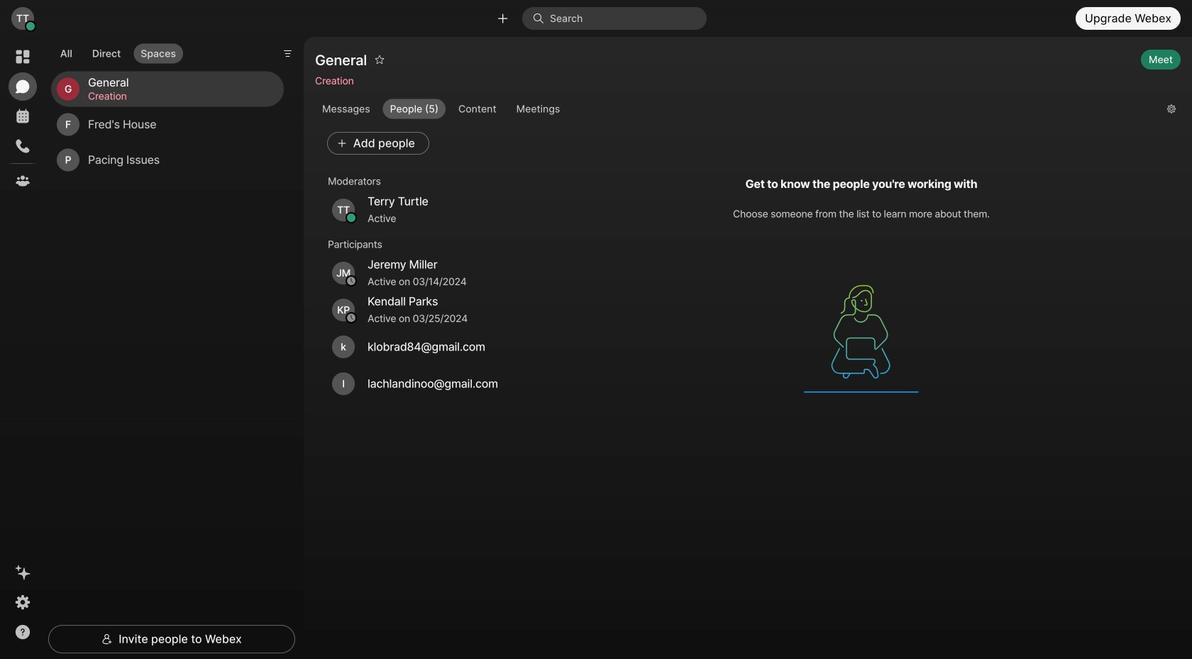 Task type: locate. For each thing, give the bounding box(es) containing it.
pacing issues list item
[[51, 142, 284, 178]]

lachlandinoo@gmail.com list item
[[321, 366, 540, 402]]

jeremy milleractive on 03/14/2024 list item
[[321, 255, 540, 292]]

group
[[315, 99, 1156, 119]]

creation element
[[88, 88, 267, 104]]

tab list
[[50, 35, 187, 68]]

terry turtleactive list item
[[321, 192, 540, 229]]

klobrad84@gmail.com list item
[[321, 329, 540, 366]]

navigation
[[0, 37, 45, 660]]



Task type: vqa. For each thing, say whether or not it's contained in the screenshot.
Welcome Space list item
no



Task type: describe. For each thing, give the bounding box(es) containing it.
fred's house list item
[[51, 107, 284, 142]]

kendall parksactive on 03/25/2024 list item
[[321, 292, 540, 329]]

active on 03/14/2024 element
[[368, 273, 528, 290]]

active element
[[368, 210, 528, 227]]

general list item
[[51, 71, 284, 107]]

webex tab list
[[9, 43, 37, 195]]

active on 03/25/2024 element
[[368, 310, 528, 327]]



